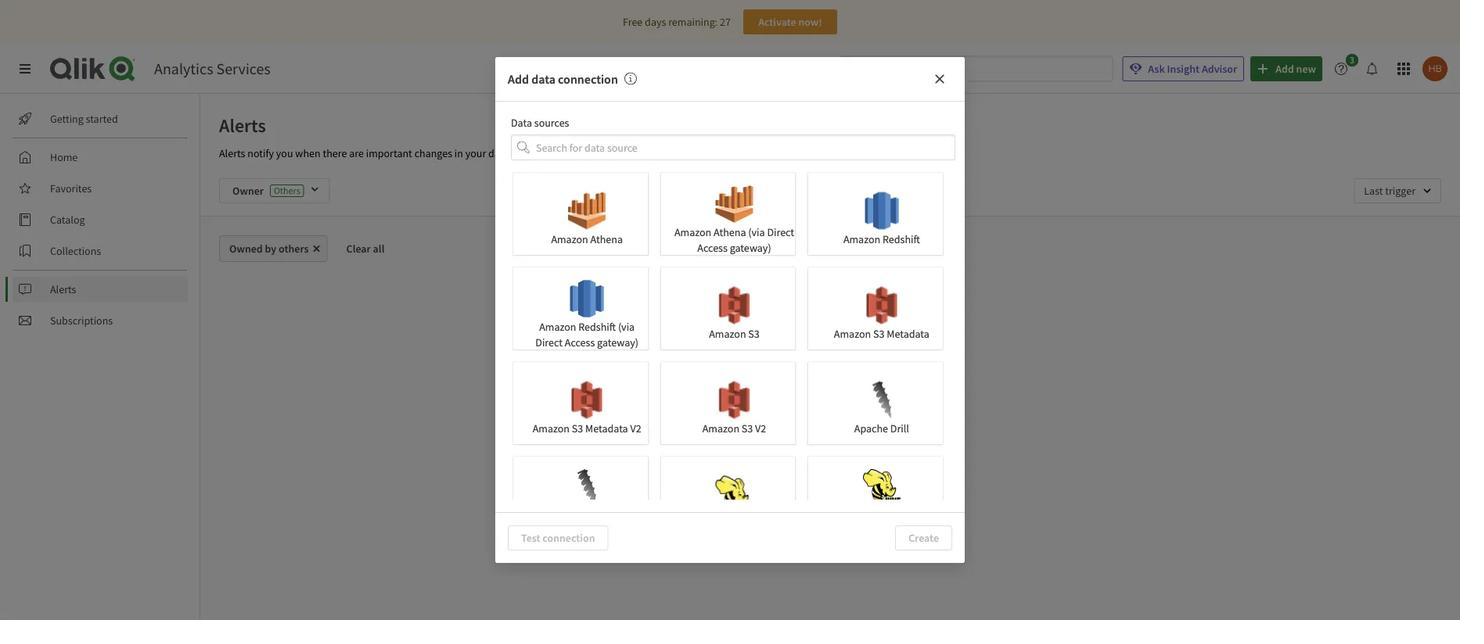 Task type: locate. For each thing, give the bounding box(es) containing it.
1 vertical spatial gateway)
[[597, 336, 639, 350]]

s3 for amazon s3
[[748, 327, 760, 341]]

amazon athena (via direct access gateway) button
[[661, 173, 797, 256]]

1 horizontal spatial v2
[[755, 421, 766, 435]]

amazon for amazon athena (via direct access gateway)
[[674, 225, 711, 239]]

analytics services
[[154, 59, 271, 79]]

s3
[[748, 327, 760, 341], [873, 327, 884, 341], [572, 421, 583, 435], [742, 421, 753, 435]]

all
[[373, 242, 385, 256]]

s3 for amazon s3 metadata v2
[[572, 421, 583, 435]]

alerts up subscriptions
[[50, 282, 76, 297]]

redshift
[[883, 232, 920, 246], [578, 320, 616, 334]]

athena down the amazon athena (via direct access gateway) icon
[[714, 225, 746, 239]]

1 horizontal spatial you
[[796, 444, 813, 459]]

0 vertical spatial you
[[276, 146, 293, 160]]

1 horizontal spatial gateway)
[[730, 241, 771, 255]]

your right in
[[465, 146, 486, 160]]

what
[[922, 429, 945, 443]]

you left when
[[276, 146, 293, 160]]

alerts inside navigation pane element
[[50, 282, 76, 297]]

redshift down the 'amazon redshift (via direct access gateway)' image
[[578, 320, 616, 334]]

direct inside amazon athena (via direct access gateway)
[[767, 225, 794, 239]]

access for redshift
[[565, 336, 595, 350]]

0 vertical spatial (via
[[748, 225, 765, 239]]

access for athena
[[697, 241, 728, 255]]

home
[[50, 150, 78, 164]]

1 vertical spatial are
[[815, 444, 830, 459]]

gateway) down the amazon athena (via direct access gateway) icon
[[730, 241, 771, 255]]

catalog link
[[13, 207, 188, 232]]

1 horizontal spatial metadata
[[887, 327, 929, 341]]

alerts notify you when there are important changes in your data.
[[219, 146, 511, 160]]

metadata down amazon s3 metadata icon
[[887, 327, 929, 341]]

0 horizontal spatial are
[[349, 146, 364, 160]]

0 vertical spatial metadata
[[887, 327, 929, 341]]

data
[[531, 71, 555, 87]]

amazon redshift (via direct access gateway) button
[[513, 267, 650, 350]]

free
[[623, 15, 643, 29]]

amazon s3 metadata v2 button
[[513, 362, 650, 444]]

now!
[[798, 15, 822, 29]]

redshift for amazon redshift (via direct access gateway)
[[578, 320, 616, 334]]

amazon for amazon s3 metadata
[[834, 327, 871, 341]]

try
[[734, 429, 748, 443]]

apache drill button
[[808, 362, 944, 444]]

s3 down amazon s3 icon
[[748, 327, 760, 341]]

0 horizontal spatial (via
[[618, 320, 635, 334]]

s3 down amazon s3 v2 icon
[[742, 421, 753, 435]]

data sources
[[511, 116, 569, 130]]

alerts left 'notify'
[[219, 146, 245, 160]]

1 vertical spatial access
[[565, 336, 595, 350]]

getting started link
[[13, 106, 188, 131]]

amazon inside "amazon redshift (via direct access gateway)"
[[539, 320, 576, 334]]

gateway) down the 'amazon redshift (via direct access gateway)' image
[[597, 336, 639, 350]]

0 vertical spatial redshift
[[883, 232, 920, 246]]

direct for amazon athena (via direct access gateway)
[[767, 225, 794, 239]]

add data connection dialog
[[495, 57, 965, 563]]

0 vertical spatial are
[[349, 146, 364, 160]]

changes
[[414, 146, 452, 160]]

access down the amazon athena (via direct access gateway) icon
[[697, 241, 728, 255]]

amazon redshift button
[[808, 173, 944, 255]]

0 horizontal spatial metadata
[[585, 421, 628, 435]]

your
[[465, 146, 486, 160], [795, 429, 816, 443]]

ask
[[1148, 62, 1165, 76]]

0 horizontal spatial redshift
[[578, 320, 616, 334]]

0 vertical spatial access
[[697, 241, 728, 255]]

subscriptions link
[[13, 308, 188, 333]]

0 vertical spatial gateway)
[[730, 241, 771, 255]]

athena down amazon athena image
[[590, 232, 623, 246]]

are inside no results found try adjusting your search or filters to find what you are looking for.
[[815, 444, 830, 459]]

amazon athena (via direct access gateway) image
[[716, 185, 753, 223]]

1 horizontal spatial athena
[[714, 225, 746, 239]]

athena
[[714, 225, 746, 239], [590, 232, 623, 246]]

no
[[795, 408, 811, 423]]

amazon for amazon redshift (via direct access gateway)
[[539, 320, 576, 334]]

1 vertical spatial redshift
[[578, 320, 616, 334]]

catalog
[[50, 213, 85, 227]]

alerts up 'notify'
[[219, 113, 266, 137]]

direct
[[767, 225, 794, 239], [535, 336, 563, 350]]

amazon s3 metadata v2
[[533, 421, 641, 435]]

by
[[265, 242, 276, 256]]

1 vertical spatial metadata
[[585, 421, 628, 435]]

to
[[891, 429, 900, 443]]

1 vertical spatial alerts
[[219, 146, 245, 160]]

close sidebar menu image
[[19, 63, 31, 75]]

s3 down amazon s3 metadata v2 icon
[[572, 421, 583, 435]]

direct down filters region
[[767, 225, 794, 239]]

ask insight advisor button
[[1122, 56, 1244, 81]]

s3 for amazon s3 metadata
[[873, 327, 884, 341]]

redshift inside "amazon redshift (via direct access gateway)"
[[578, 320, 616, 334]]

are right the there on the left of the page
[[349, 146, 364, 160]]

redshift down amazon redshift icon
[[883, 232, 920, 246]]

owned
[[229, 242, 263, 256]]

0 horizontal spatial your
[[465, 146, 486, 160]]

no results found try adjusting your search or filters to find what you are looking for.
[[734, 408, 945, 459]]

gateway) for athena
[[730, 241, 771, 255]]

amazon athena (via direct access gateway)
[[674, 225, 794, 255]]

alerts
[[219, 113, 266, 137], [219, 146, 245, 160], [50, 282, 76, 297]]

amazon s3 metadata image
[[863, 287, 900, 324]]

direct up amazon s3 metadata v2 button
[[535, 336, 563, 350]]

metadata down amazon s3 metadata v2 icon
[[585, 421, 628, 435]]

athena inside amazon athena (via direct access gateway)
[[714, 225, 746, 239]]

0 horizontal spatial you
[[276, 146, 293, 160]]

1 vertical spatial (via
[[618, 320, 635, 334]]

you inside no results found try adjusting your search or filters to find what you are looking for.
[[796, 444, 813, 459]]

gateway) inside amazon athena (via direct access gateway)
[[730, 241, 771, 255]]

amazon s3 button
[[661, 267, 797, 350]]

(via inside amazon athena (via direct access gateway)
[[748, 225, 765, 239]]

access
[[697, 241, 728, 255], [565, 336, 595, 350]]

0 horizontal spatial v2
[[630, 421, 641, 435]]

2 vertical spatial alerts
[[50, 282, 76, 297]]

1 vertical spatial you
[[796, 444, 813, 459]]

1 horizontal spatial (via
[[748, 225, 765, 239]]

access inside amazon athena (via direct access gateway)
[[697, 241, 728, 255]]

remaining:
[[668, 15, 718, 29]]

direct inside "amazon redshift (via direct access gateway)"
[[535, 336, 563, 350]]

1 horizontal spatial direct
[[767, 225, 794, 239]]

metadata
[[887, 327, 929, 341], [585, 421, 628, 435]]

1 horizontal spatial your
[[795, 429, 816, 443]]

access down the 'amazon redshift (via direct access gateway)' image
[[565, 336, 595, 350]]

v2
[[630, 421, 641, 435], [755, 421, 766, 435]]

1 v2 from the left
[[630, 421, 641, 435]]

there
[[323, 146, 347, 160]]

s3 for amazon s3 v2
[[742, 421, 753, 435]]

clear
[[346, 242, 371, 256]]

amazon
[[674, 225, 711, 239], [551, 232, 588, 246], [843, 232, 880, 246], [539, 320, 576, 334], [709, 327, 746, 341], [834, 327, 871, 341], [533, 421, 570, 435], [702, 421, 739, 435]]

0 horizontal spatial direct
[[535, 336, 563, 350]]

1 vertical spatial your
[[795, 429, 816, 443]]

metadata for amazon s3 metadata v2
[[585, 421, 628, 435]]

home link
[[13, 145, 188, 170]]

amazon s3 metadata button
[[808, 267, 944, 350]]

amazon inside amazon athena (via direct access gateway)
[[674, 225, 711, 239]]

1 horizontal spatial access
[[697, 241, 728, 255]]

0 vertical spatial direct
[[767, 225, 794, 239]]

you
[[276, 146, 293, 160], [796, 444, 813, 459]]

0 horizontal spatial access
[[565, 336, 595, 350]]

s3 down amazon s3 metadata icon
[[873, 327, 884, 341]]

access inside "amazon redshift (via direct access gateway)"
[[565, 336, 595, 350]]

apache drill (via direct access gateway) image
[[568, 469, 606, 507]]

you down no
[[796, 444, 813, 459]]

s3 inside button
[[748, 327, 760, 341]]

your down no
[[795, 429, 816, 443]]

are
[[349, 146, 364, 160], [815, 444, 830, 459]]

data
[[511, 116, 532, 130]]

activate
[[758, 15, 796, 29]]

apache hive (via direct access gateway) image
[[863, 469, 900, 506]]

amazon for amazon s3 v2
[[702, 421, 739, 435]]

2 v2 from the left
[[755, 421, 766, 435]]

(via inside "amazon redshift (via direct access gateway)"
[[618, 320, 635, 334]]

(via
[[748, 225, 765, 239], [618, 320, 635, 334]]

navigation pane element
[[0, 100, 200, 340]]

0 horizontal spatial gateway)
[[597, 336, 639, 350]]

1 vertical spatial direct
[[535, 336, 563, 350]]

(via for athena
[[748, 225, 765, 239]]

gateway) inside "amazon redshift (via direct access gateway)"
[[597, 336, 639, 350]]

gateway) for redshift
[[597, 336, 639, 350]]

activate now! link
[[743, 9, 837, 34]]

amazon s3 v2
[[702, 421, 766, 435]]

1 horizontal spatial redshift
[[883, 232, 920, 246]]

athena inside button
[[590, 232, 623, 246]]

connection
[[558, 71, 618, 87]]

are down "search"
[[815, 444, 830, 459]]

free days remaining: 27
[[623, 15, 731, 29]]

gateway)
[[730, 241, 771, 255], [597, 336, 639, 350]]

1 horizontal spatial are
[[815, 444, 830, 459]]

0 horizontal spatial athena
[[590, 232, 623, 246]]



Task type: describe. For each thing, give the bounding box(es) containing it.
0 vertical spatial alerts
[[219, 113, 266, 137]]

amazon s3 metadata v2 image
[[568, 381, 606, 419]]

amazon redshift image
[[863, 192, 900, 229]]

analytics services element
[[154, 59, 271, 79]]

amazon redshift (via direct access gateway)
[[535, 320, 639, 350]]

collections link
[[13, 239, 188, 264]]

clear all button
[[334, 236, 397, 262]]

amazon for amazon redshift
[[843, 232, 880, 246]]

notify
[[247, 146, 274, 160]]

results
[[813, 408, 849, 423]]

filters
[[862, 429, 888, 443]]

started
[[86, 112, 118, 126]]

amazon s3 v2 image
[[716, 381, 753, 419]]

services
[[216, 59, 271, 79]]

favorites
[[50, 182, 92, 196]]

or
[[850, 429, 860, 443]]

filters region
[[200, 166, 1460, 216]]

for.
[[868, 444, 883, 459]]

amazon s3 image
[[716, 287, 753, 324]]

days
[[645, 15, 666, 29]]

analytics
[[154, 59, 213, 79]]

amazon redshift (via direct access gateway) image
[[568, 280, 606, 318]]

advisor
[[1202, 62, 1237, 76]]

data.
[[488, 146, 511, 160]]

others
[[279, 242, 309, 256]]

apache hive image
[[716, 476, 753, 514]]

your inside no results found try adjusting your search or filters to find what you are looking for.
[[795, 429, 816, 443]]

ask insight advisor
[[1148, 62, 1237, 76]]

0 vertical spatial your
[[465, 146, 486, 160]]

amazon redshift
[[843, 232, 920, 246]]

27
[[720, 15, 731, 29]]

amazon athena image
[[568, 192, 606, 229]]

amazon athena button
[[513, 173, 650, 255]]

amazon for amazon s3 metadata v2
[[533, 421, 570, 435]]

Search for data source text field
[[536, 135, 955, 160]]

drill
[[890, 421, 909, 435]]

found
[[852, 408, 884, 423]]

amazon for amazon s3
[[709, 327, 746, 341]]

apache drill image
[[863, 381, 900, 419]]

amazon athena
[[551, 232, 623, 246]]

(via for redshift
[[618, 320, 635, 334]]

amazon s3
[[709, 327, 760, 341]]

amazon for amazon athena
[[551, 232, 588, 246]]

activate now!
[[758, 15, 822, 29]]

add data connection
[[508, 71, 618, 87]]

subscriptions
[[50, 314, 113, 328]]

insight
[[1167, 62, 1200, 76]]

owned by others
[[229, 242, 309, 256]]

collections
[[50, 244, 101, 258]]

apache drill
[[854, 421, 909, 435]]

amazon s3 v2 button
[[661, 362, 797, 444]]

getting started
[[50, 112, 118, 126]]

athena for amazon athena (via direct access gateway)
[[714, 225, 746, 239]]

athena for amazon athena
[[590, 232, 623, 246]]

in
[[454, 146, 463, 160]]

find
[[902, 429, 920, 443]]

important
[[366, 146, 412, 160]]

apache
[[854, 421, 888, 435]]

Search text field
[[864, 56, 1113, 82]]

owned by others button
[[219, 236, 328, 262]]

last trigger image
[[1354, 178, 1441, 203]]

looking
[[832, 444, 866, 459]]

search
[[818, 429, 848, 443]]

amazon s3 metadata
[[834, 327, 929, 341]]

add
[[508, 71, 529, 87]]

clear all
[[346, 242, 385, 256]]

when
[[295, 146, 321, 160]]

favorites link
[[13, 176, 188, 201]]

alerts link
[[13, 277, 188, 302]]

getting
[[50, 112, 84, 126]]

redshift for amazon redshift
[[883, 232, 920, 246]]

metadata for amazon s3 metadata
[[887, 327, 929, 341]]

direct for amazon redshift (via direct access gateway)
[[535, 336, 563, 350]]

adjusting
[[751, 429, 793, 443]]

sources
[[534, 116, 569, 130]]



Task type: vqa. For each thing, say whether or not it's contained in the screenshot.
the middle the and
no



